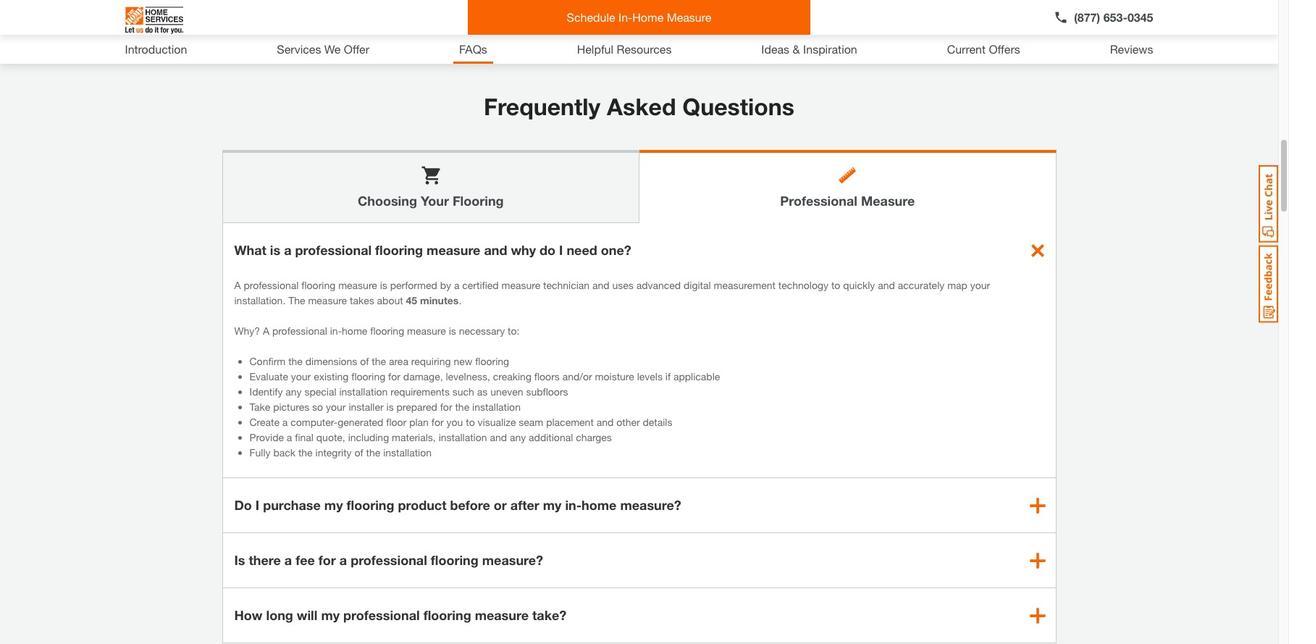 Task type: describe. For each thing, give the bounding box(es) containing it.
quickly
[[844, 279, 876, 291]]

there
[[249, 552, 281, 568]]

the right confirm
[[289, 355, 303, 367]]

prepared
[[397, 401, 438, 413]]

measure right the
[[308, 294, 347, 306]]

product
[[398, 497, 447, 513]]

the down such
[[455, 401, 470, 413]]

need
[[567, 242, 598, 258]]

ideas & inspiration
[[762, 42, 858, 56]]

is
[[234, 552, 245, 568]]

do
[[540, 242, 556, 258]]

1 vertical spatial measure
[[861, 193, 915, 209]]

is left necessary at the left of page
[[449, 325, 456, 337]]

materials,
[[392, 431, 436, 443]]

confirm
[[250, 355, 286, 367]]

one?
[[601, 242, 632, 258]]

1 horizontal spatial any
[[510, 431, 526, 443]]

in-
[[619, 10, 633, 24]]

1 vertical spatial i
[[256, 497, 260, 513]]

creaking
[[493, 370, 532, 383]]

performed
[[390, 279, 437, 291]]

we
[[324, 42, 341, 56]]

ideas
[[762, 42, 790, 56]]

flooring inside a professional flooring measure is performed by a certified measure technician and uses advanced digital measurement technology to quickly and accurately map your installation. the measure takes about
[[302, 279, 336, 291]]

how long will my professional flooring measure take?
[[234, 607, 567, 623]]

home
[[633, 10, 664, 24]]

advanced
[[637, 279, 681, 291]]

questions
[[683, 93, 795, 120]]

a inside a professional flooring measure is performed by a certified measure technician and uses advanced digital measurement technology to quickly and accurately map your installation. the measure takes about
[[454, 279, 460, 291]]

my for do i purchase my flooring product before or after my in-home measure?
[[324, 497, 343, 513]]

measure left take?
[[475, 607, 529, 623]]

new
[[454, 355, 473, 367]]

current
[[948, 42, 986, 56]]

generated
[[338, 416, 384, 428]]

professional
[[781, 193, 858, 209]]

services
[[277, 42, 321, 56]]

a right "what"
[[284, 242, 292, 258]]

for up you
[[440, 401, 453, 413]]

installation.
[[234, 294, 286, 306]]

choosing your flooring
[[358, 193, 504, 209]]

0345
[[1128, 10, 1154, 24]]

is inside a professional flooring measure is performed by a certified measure technician and uses advanced digital measurement technology to quickly and accurately map your installation. the measure takes about
[[380, 279, 388, 291]]

fee
[[296, 552, 315, 568]]

is there a fee for a professional flooring measure?
[[234, 552, 543, 568]]

and left why
[[484, 242, 507, 258]]

placement
[[546, 416, 594, 428]]

uneven
[[491, 385, 524, 398]]

1 horizontal spatial measure?
[[621, 497, 682, 513]]

1 vertical spatial your
[[291, 370, 311, 383]]

charges
[[576, 431, 612, 443]]

damage,
[[403, 370, 443, 383]]

current offers
[[948, 42, 1021, 56]]

identify
[[250, 385, 283, 398]]

confirm the dimensions of the area requiring new flooring evaluate your existing flooring for damage, levelness, creaking floors and/or moisture levels if applicable identify any special installation requirements such as uneven subfloors take pictures so your installer is prepared for the installation create a computer-generated floor plan for you to visualize seam placement and other details provide a final quote, including materials, installation and any additional charges fully back the integrity of the installation
[[250, 355, 720, 459]]

computer-
[[291, 416, 338, 428]]

other
[[617, 416, 640, 428]]

installation up visualize
[[472, 401, 521, 413]]

helpful resources
[[577, 42, 672, 56]]

so
[[312, 401, 323, 413]]

floor
[[386, 416, 407, 428]]

dimensions
[[306, 355, 357, 367]]

0 vertical spatial in-
[[330, 325, 342, 337]]

bedroom with carpet; orange carpet roll icon image
[[125, 0, 487, 11]]

measure up by
[[427, 242, 481, 258]]

visualize
[[478, 416, 516, 428]]

.
[[459, 294, 462, 306]]

schedule
[[567, 10, 616, 24]]

as
[[477, 385, 488, 398]]

feedback link image
[[1259, 245, 1279, 323]]

live chat image
[[1259, 165, 1279, 243]]

requirements
[[391, 385, 450, 398]]

0 vertical spatial i
[[559, 242, 563, 258]]

reviews
[[1111, 42, 1154, 56]]

your
[[421, 193, 449, 209]]

area
[[389, 355, 409, 367]]

the down 'including'
[[366, 446, 381, 459]]

do it for you logo image
[[125, 1, 183, 40]]

1 vertical spatial of
[[355, 446, 363, 459]]

create
[[250, 416, 280, 428]]

frequently asked questions
[[484, 93, 795, 120]]

professional up takes
[[295, 242, 372, 258]]

details
[[643, 416, 673, 428]]

inspiration
[[804, 42, 858, 56]]

moisture
[[595, 370, 635, 383]]

asked
[[607, 93, 676, 120]]

45
[[406, 294, 417, 306]]

to inside a professional flooring measure is performed by a certified measure technician and uses advanced digital measurement technology to quickly and accurately map your installation. the measure takes about
[[832, 279, 841, 291]]

helpful
[[577, 42, 614, 56]]

a down the pictures
[[282, 416, 288, 428]]

faqs
[[459, 42, 487, 56]]

(877) 653-0345 link
[[1054, 9, 1154, 26]]

you
[[447, 416, 463, 428]]

introduction
[[125, 42, 187, 56]]

do
[[234, 497, 252, 513]]

take?
[[533, 607, 567, 623]]

technician
[[543, 279, 590, 291]]

professional down is there a fee for a professional flooring measure?
[[343, 607, 420, 623]]

services we offer
[[277, 42, 370, 56]]

and right quickly
[[878, 279, 895, 291]]

my right after
[[543, 497, 562, 513]]

1 horizontal spatial a
[[263, 325, 270, 337]]

professional inside a professional flooring measure is performed by a certified measure technician and uses advanced digital measurement technology to quickly and accurately map your installation. the measure takes about
[[244, 279, 299, 291]]

the down final
[[298, 446, 313, 459]]

schedule in-home measure button
[[468, 0, 811, 35]]



Task type: locate. For each thing, give the bounding box(es) containing it.
any up the pictures
[[286, 385, 302, 398]]

0 vertical spatial measure
[[667, 10, 712, 24]]

fully
[[250, 446, 271, 459]]

0 horizontal spatial home
[[342, 325, 368, 337]]

i right do
[[256, 497, 260, 513]]

0 horizontal spatial i
[[256, 497, 260, 513]]

accurately
[[898, 279, 945, 291]]

my for how long will my professional flooring measure take?
[[321, 607, 340, 623]]

minutes
[[420, 294, 459, 306]]

why?
[[234, 325, 260, 337]]

a left the fee
[[285, 552, 292, 568]]

for down 'area' at the bottom of the page
[[388, 370, 401, 383]]

my right purchase
[[324, 497, 343, 513]]

do i purchase my flooring product before or after my in-home measure?
[[234, 497, 682, 513]]

of down why? a professional in-home flooring measure is necessary to:
[[360, 355, 369, 367]]

0 vertical spatial measure?
[[621, 497, 682, 513]]

measure up takes
[[338, 279, 377, 291]]

i right do at left top
[[559, 242, 563, 258]]

and
[[484, 242, 507, 258], [593, 279, 610, 291], [878, 279, 895, 291], [597, 416, 614, 428], [490, 431, 507, 443]]

of
[[360, 355, 369, 367], [355, 446, 363, 459]]

your inside a professional flooring measure is performed by a certified measure technician and uses advanced digital measurement technology to quickly and accurately map your installation. the measure takes about
[[971, 279, 991, 291]]

0 vertical spatial a
[[234, 279, 241, 291]]

subfloors
[[526, 385, 568, 398]]

additional
[[529, 431, 573, 443]]

frequently
[[484, 93, 601, 120]]

by
[[440, 279, 451, 291]]

0 vertical spatial to
[[832, 279, 841, 291]]

1 horizontal spatial i
[[559, 242, 563, 258]]

levels
[[637, 370, 663, 383]]

to left quickly
[[832, 279, 841, 291]]

my
[[324, 497, 343, 513], [543, 497, 562, 513], [321, 607, 340, 623]]

certified
[[462, 279, 499, 291]]

measure up requiring
[[407, 325, 446, 337]]

how
[[234, 607, 263, 623]]

is up the floor
[[387, 401, 394, 413]]

schedule in-home measure
[[567, 10, 712, 24]]

home down charges
[[582, 497, 617, 513]]

installation up installer
[[339, 385, 388, 398]]

measure?
[[621, 497, 682, 513], [482, 552, 543, 568]]

0 horizontal spatial any
[[286, 385, 302, 398]]

of down 'including'
[[355, 446, 363, 459]]

1 vertical spatial a
[[263, 325, 270, 337]]

what is a professional flooring measure and why do i need one?
[[234, 242, 632, 258]]

including
[[348, 431, 389, 443]]

0 horizontal spatial measure
[[667, 10, 712, 24]]

your right so on the bottom of page
[[326, 401, 346, 413]]

map
[[948, 279, 968, 291]]

measure down why
[[502, 279, 541, 291]]

before
[[450, 497, 490, 513]]

0 horizontal spatial in-
[[330, 325, 342, 337]]

measure right professional
[[861, 193, 915, 209]]

1 horizontal spatial to
[[832, 279, 841, 291]]

0 horizontal spatial a
[[234, 279, 241, 291]]

plan
[[409, 416, 429, 428]]

takes
[[350, 294, 374, 306]]

&
[[793, 42, 800, 56]]

2 horizontal spatial your
[[971, 279, 991, 291]]

45 minutes .
[[406, 294, 462, 306]]

is up about
[[380, 279, 388, 291]]

1 horizontal spatial your
[[326, 401, 346, 413]]

digital
[[684, 279, 711, 291]]

0 horizontal spatial your
[[291, 370, 311, 383]]

to:
[[508, 325, 520, 337]]

0 horizontal spatial to
[[466, 416, 475, 428]]

installation down materials, at the bottom of the page
[[383, 446, 432, 459]]

uses
[[613, 279, 634, 291]]

measure inside schedule in-home measure button
[[667, 10, 712, 24]]

measure
[[427, 242, 481, 258], [338, 279, 377, 291], [502, 279, 541, 291], [308, 294, 347, 306], [407, 325, 446, 337], [475, 607, 529, 623]]

0 vertical spatial your
[[971, 279, 991, 291]]

final
[[295, 431, 314, 443]]

to right you
[[466, 416, 475, 428]]

measure right home
[[667, 10, 712, 24]]

and up charges
[[597, 416, 614, 428]]

technology
[[779, 279, 829, 291]]

flooring
[[453, 193, 504, 209]]

a inside a professional flooring measure is performed by a certified measure technician and uses advanced digital measurement technology to quickly and accurately map your installation. the measure takes about
[[234, 279, 241, 291]]

1 horizontal spatial measure
[[861, 193, 915, 209]]

for left you
[[432, 416, 444, 428]]

is inside "confirm the dimensions of the area requiring new flooring evaluate your existing flooring for damage, levelness, creaking floors and/or moisture levels if applicable identify any special installation requirements such as uneven subfloors take pictures so your installer is prepared for the installation create a computer-generated floor plan for you to visualize seam placement and other details provide a final quote, including materials, installation and any additional charges fully back the integrity of the installation"
[[387, 401, 394, 413]]

existing
[[314, 370, 349, 383]]

1 vertical spatial any
[[510, 431, 526, 443]]

0 vertical spatial of
[[360, 355, 369, 367]]

any
[[286, 385, 302, 398], [510, 431, 526, 443]]

in- up dimensions
[[330, 325, 342, 337]]

offer
[[344, 42, 370, 56]]

measure
[[667, 10, 712, 24], [861, 193, 915, 209]]

back
[[273, 446, 296, 459]]

a right the fee
[[340, 552, 347, 568]]

measurement
[[714, 279, 776, 291]]

and down visualize
[[490, 431, 507, 443]]

my right will
[[321, 607, 340, 623]]

is right "what"
[[270, 242, 281, 258]]

2 vertical spatial your
[[326, 401, 346, 413]]

installation
[[339, 385, 388, 398], [472, 401, 521, 413], [439, 431, 487, 443], [383, 446, 432, 459]]

special
[[305, 385, 337, 398]]

professional up the installation.
[[244, 279, 299, 291]]

if
[[666, 370, 671, 383]]

applicable
[[674, 370, 720, 383]]

levelness,
[[446, 370, 490, 383]]

or
[[494, 497, 507, 513]]

why? a professional in-home flooring measure is necessary to:
[[234, 325, 520, 337]]

to
[[832, 279, 841, 291], [466, 416, 475, 428]]

a right 'why?'
[[263, 325, 270, 337]]

1 vertical spatial home
[[582, 497, 617, 513]]

after
[[511, 497, 540, 513]]

professional
[[295, 242, 372, 258], [244, 279, 299, 291], [272, 325, 327, 337], [351, 552, 427, 568], [343, 607, 420, 623]]

(877)
[[1075, 10, 1101, 24]]

a
[[284, 242, 292, 258], [454, 279, 460, 291], [282, 416, 288, 428], [287, 431, 292, 443], [285, 552, 292, 568], [340, 552, 347, 568]]

such
[[453, 385, 475, 398]]

653-
[[1104, 10, 1128, 24]]

0 vertical spatial home
[[342, 325, 368, 337]]

and/or
[[563, 370, 592, 383]]

1 horizontal spatial home
[[582, 497, 617, 513]]

0 vertical spatial any
[[286, 385, 302, 398]]

1 vertical spatial measure?
[[482, 552, 543, 568]]

the
[[289, 294, 305, 306]]

your right map
[[971, 279, 991, 291]]

(877) 653-0345
[[1075, 10, 1154, 24]]

for right the fee
[[319, 552, 336, 568]]

requiring
[[411, 355, 451, 367]]

why
[[511, 242, 536, 258]]

home
[[342, 325, 368, 337], [582, 497, 617, 513]]

pictures
[[273, 401, 310, 413]]

in- right after
[[565, 497, 582, 513]]

to inside "confirm the dimensions of the area requiring new flooring evaluate your existing flooring for damage, levelness, creaking floors and/or moisture levels if applicable identify any special installation requirements such as uneven subfloors take pictures so your installer is prepared for the installation create a computer-generated floor plan for you to visualize seam placement and other details provide a final quote, including materials, installation and any additional charges fully back the integrity of the installation"
[[466, 416, 475, 428]]

1 horizontal spatial in-
[[565, 497, 582, 513]]

seam
[[519, 416, 544, 428]]

long
[[266, 607, 293, 623]]

a left final
[[287, 431, 292, 443]]

1 vertical spatial in-
[[565, 497, 582, 513]]

a right by
[[454, 279, 460, 291]]

1 vertical spatial to
[[466, 416, 475, 428]]

and left uses
[[593, 279, 610, 291]]

the left 'area' at the bottom of the page
[[372, 355, 386, 367]]

0 horizontal spatial measure?
[[482, 552, 543, 568]]

provide
[[250, 431, 284, 443]]

a professional flooring measure is performed by a certified measure technician and uses advanced digital measurement technology to quickly and accurately map your installation. the measure takes about
[[234, 279, 991, 306]]

professional measure
[[781, 193, 915, 209]]

is
[[270, 242, 281, 258], [380, 279, 388, 291], [449, 325, 456, 337], [387, 401, 394, 413]]

home down takes
[[342, 325, 368, 337]]

professional down the
[[272, 325, 327, 337]]

any down "seam"
[[510, 431, 526, 443]]

installation down you
[[439, 431, 487, 443]]

a up the installation.
[[234, 279, 241, 291]]

purchase
[[263, 497, 321, 513]]

take
[[250, 401, 270, 413]]

your up "special" in the left bottom of the page
[[291, 370, 311, 383]]

professional up how long will my professional flooring measure take?
[[351, 552, 427, 568]]

will
[[297, 607, 318, 623]]

resources
[[617, 42, 672, 56]]



Task type: vqa. For each thing, say whether or not it's contained in the screenshot.
Choosing
yes



